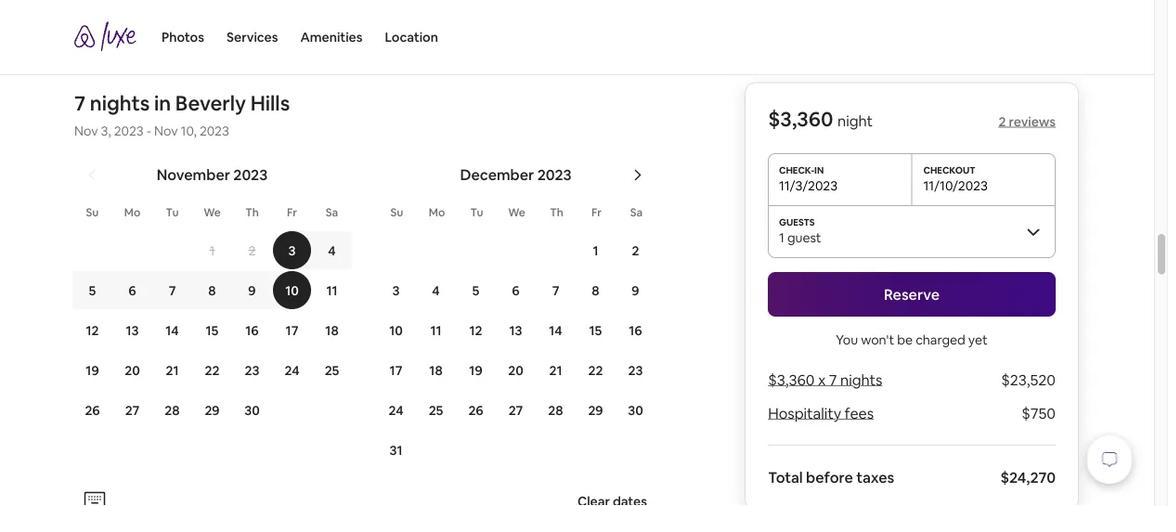 Task type: locate. For each thing, give the bounding box(es) containing it.
21 button
[[152, 351, 192, 389], [536, 351, 576, 389]]

2 nov from the left
[[154, 123, 178, 140]]

1 horizontal spatial 15 button
[[576, 311, 616, 349]]

1 28 button from the left
[[152, 391, 192, 429]]

1 6 from the left
[[128, 282, 136, 299]]

0 horizontal spatial sa
[[326, 205, 338, 220]]

1 horizontal spatial 27
[[509, 402, 523, 419]]

1 th from the left
[[245, 205, 259, 220]]

0 horizontal spatial 25
[[325, 362, 339, 379]]

1 horizontal spatial 21
[[549, 362, 562, 379]]

2 23 from the left
[[628, 362, 643, 379]]

12 button
[[72, 311, 112, 349], [456, 311, 496, 349]]

26
[[85, 402, 100, 419], [468, 402, 484, 419]]

18
[[325, 322, 339, 339], [429, 362, 443, 379]]

th down december 2023
[[550, 205, 564, 220]]

0 vertical spatial 25 button
[[312, 351, 352, 389]]

-
[[147, 123, 151, 140]]

1 horizontal spatial 13
[[509, 322, 522, 339]]

1 $3,360 from the top
[[768, 106, 833, 132]]

1 vertical spatial 3 button
[[376, 271, 416, 309]]

1 21 button from the left
[[152, 351, 192, 389]]

1 horizontal spatial nights
[[840, 370, 883, 389]]

2 6 button from the left
[[496, 271, 536, 309]]

1 horizontal spatial 29 button
[[576, 391, 616, 429]]

1 horizontal spatial 8
[[592, 282, 600, 299]]

29
[[205, 402, 220, 419], [588, 402, 603, 419]]

1 button
[[192, 231, 232, 270], [576, 231, 616, 270]]

$3,360 left x
[[768, 370, 815, 389]]

2 19 from the left
[[469, 362, 483, 379]]

1 horizontal spatial 15
[[589, 322, 602, 339]]

november
[[157, 165, 230, 184]]

0 horizontal spatial 14
[[166, 322, 179, 339]]

2 29 button from the left
[[576, 391, 616, 429]]

0 horizontal spatial 27
[[125, 402, 140, 419]]

1 horizontal spatial 14 button
[[536, 311, 576, 349]]

1 horizontal spatial 8 button
[[576, 271, 616, 309]]

0 horizontal spatial nights
[[90, 90, 150, 116]]

1 horizontal spatial 20 button
[[496, 351, 536, 389]]

tu down november
[[166, 205, 179, 220]]

2023 right november
[[233, 165, 268, 184]]

0 horizontal spatial tu
[[166, 205, 179, 220]]

1 vertical spatial 4
[[432, 282, 440, 299]]

23
[[245, 362, 260, 379], [628, 362, 643, 379]]

2 we from the left
[[508, 205, 525, 220]]

1 horizontal spatial su
[[391, 205, 403, 220]]

20 button
[[112, 351, 152, 389], [496, 351, 536, 389]]

2 30 button from the left
[[616, 391, 656, 429]]

2 19 button from the left
[[456, 351, 496, 389]]

11/10/2023
[[924, 178, 988, 194]]

1 horizontal spatial fr
[[592, 205, 602, 220]]

0 vertical spatial 4
[[328, 242, 336, 259]]

28
[[165, 402, 180, 419], [548, 402, 563, 419]]

1 horizontal spatial 23
[[628, 362, 643, 379]]

1 16 from the left
[[245, 322, 259, 339]]

guest
[[787, 230, 822, 246]]

2 29 from the left
[[588, 402, 603, 419]]

0 horizontal spatial fr
[[287, 205, 297, 220]]

1 horizontal spatial 11 button
[[416, 311, 456, 349]]

1 horizontal spatial th
[[550, 205, 564, 220]]

won't
[[861, 332, 895, 348]]

0 vertical spatial 17 button
[[272, 311, 312, 349]]

0 horizontal spatial nov
[[74, 123, 98, 140]]

0 horizontal spatial th
[[245, 205, 259, 220]]

0 horizontal spatial 5
[[89, 282, 96, 299]]

in
[[154, 90, 171, 116]]

0 horizontal spatial 12
[[86, 322, 99, 339]]

18 button
[[312, 311, 352, 349], [416, 351, 456, 389]]

0 horizontal spatial 29
[[205, 402, 220, 419]]

you
[[836, 332, 858, 348]]

1 14 button from the left
[[152, 311, 192, 349]]

2 tu from the left
[[470, 205, 483, 220]]

1 we from the left
[[204, 205, 221, 220]]

1
[[779, 230, 785, 246], [210, 242, 215, 259], [593, 242, 599, 259]]

6
[[128, 282, 136, 299], [512, 282, 520, 299]]

0 horizontal spatial 26 button
[[72, 391, 112, 429]]

su
[[86, 205, 99, 220], [391, 205, 403, 220]]

photos
[[162, 29, 204, 46]]

6 for 1st '6' button from the right
[[512, 282, 520, 299]]

tu down the december at the top left of page
[[470, 205, 483, 220]]

14 for second 14 button
[[549, 322, 563, 339]]

0 horizontal spatial 9
[[248, 282, 256, 299]]

26 button
[[72, 391, 112, 429], [456, 391, 496, 429]]

$3,360 left night
[[768, 106, 833, 132]]

0 horizontal spatial 17
[[286, 322, 298, 339]]

2 12 from the left
[[469, 322, 482, 339]]

26 for 1st 26 button from right
[[468, 402, 484, 419]]

7 button
[[152, 271, 192, 309], [536, 271, 576, 309]]

1 20 from the left
[[125, 362, 140, 379]]

1 horizontal spatial 2 button
[[616, 231, 656, 270]]

21 for second '21' button from right
[[166, 362, 179, 379]]

2 5 button from the left
[[456, 271, 496, 309]]

1 26 from the left
[[85, 402, 100, 419]]

2 th from the left
[[550, 205, 564, 220]]

0 vertical spatial 18
[[325, 322, 339, 339]]

1 horizontal spatial 19
[[469, 362, 483, 379]]

1 14 from the left
[[166, 322, 179, 339]]

2 21 button from the left
[[536, 351, 576, 389]]

18 for 18 button to the left
[[325, 322, 339, 339]]

2 $3,360 from the top
[[768, 370, 815, 389]]

1 13 from the left
[[126, 322, 139, 339]]

9
[[248, 282, 256, 299], [632, 282, 640, 299]]

0 horizontal spatial 10 button
[[272, 271, 312, 309]]

we down november 2023
[[204, 205, 221, 220]]

2023 left -
[[114, 123, 144, 140]]

28 for first '28' button from right
[[548, 402, 563, 419]]

2 13 from the left
[[509, 322, 522, 339]]

17
[[286, 322, 298, 339], [390, 362, 403, 379]]

1 vertical spatial 17 button
[[376, 351, 416, 389]]

1 horizontal spatial 16 button
[[616, 311, 656, 349]]

1 horizontal spatial 28
[[548, 402, 563, 419]]

10
[[285, 282, 299, 299], [389, 322, 403, 339]]

2 6 from the left
[[512, 282, 520, 299]]

1 vertical spatial nights
[[840, 370, 883, 389]]

before
[[806, 468, 853, 487]]

airbnb luxe image
[[74, 21, 139, 51]]

6 button
[[112, 271, 152, 309], [496, 271, 536, 309]]

30 button
[[232, 391, 272, 429], [616, 391, 656, 429]]

1 horizontal spatial 22
[[588, 362, 603, 379]]

we down december 2023
[[508, 205, 525, 220]]

1 horizontal spatial 26 button
[[456, 391, 496, 429]]

19 button
[[72, 351, 112, 389], [456, 351, 496, 389]]

1 7 button from the left
[[152, 271, 192, 309]]

1 22 button from the left
[[192, 351, 232, 389]]

13 for 2nd 13 'button' from left
[[509, 322, 522, 339]]

24
[[285, 362, 300, 379], [389, 402, 404, 419]]

2 9 from the left
[[632, 282, 640, 299]]

1 20 button from the left
[[112, 351, 152, 389]]

22
[[205, 362, 220, 379], [588, 362, 603, 379]]

1 9 button from the left
[[232, 271, 272, 309]]

1 12 button from the left
[[72, 311, 112, 349]]

nov left 3, on the left top of page
[[74, 123, 98, 140]]

2 su from the left
[[391, 205, 403, 220]]

1 16 button from the left
[[232, 311, 272, 349]]

1 vertical spatial 3
[[392, 282, 400, 299]]

0 horizontal spatial 27 button
[[112, 391, 152, 429]]

13 button
[[112, 311, 152, 349], [496, 311, 536, 349]]

0 horizontal spatial 6
[[128, 282, 136, 299]]

0 horizontal spatial 2
[[248, 242, 256, 259]]

0 vertical spatial 25
[[325, 362, 339, 379]]

1 2 button from the left
[[232, 231, 272, 270]]

2 27 button from the left
[[496, 391, 536, 429]]

28 for 1st '28' button
[[165, 402, 180, 419]]

tu
[[166, 205, 179, 220], [470, 205, 483, 220]]

nights up fees
[[840, 370, 883, 389]]

11 button
[[312, 271, 352, 309], [416, 311, 456, 349]]

fr
[[287, 205, 297, 220], [592, 205, 602, 220]]

16
[[245, 322, 259, 339], [629, 322, 642, 339]]

13
[[126, 322, 139, 339], [509, 322, 522, 339]]

1 29 from the left
[[205, 402, 220, 419]]

0 horizontal spatial 18
[[325, 322, 339, 339]]

location
[[385, 29, 438, 46]]

4 for rightmost 4 button
[[432, 282, 440, 299]]

3
[[288, 242, 296, 259], [392, 282, 400, 299]]

1 12 from the left
[[86, 322, 99, 339]]

1 vertical spatial 25 button
[[416, 391, 456, 429]]

2 horizontal spatial 1
[[779, 230, 785, 246]]

0 horizontal spatial 30
[[245, 402, 260, 419]]

2 20 from the left
[[508, 362, 524, 379]]

15
[[206, 322, 219, 339], [589, 322, 602, 339]]

0 horizontal spatial 3
[[288, 242, 296, 259]]

nights
[[90, 90, 150, 116], [840, 370, 883, 389]]

2 27 from the left
[[509, 402, 523, 419]]

12
[[86, 322, 99, 339], [469, 322, 482, 339]]

mo
[[124, 205, 140, 220], [429, 205, 445, 220]]

11
[[326, 282, 338, 299], [430, 322, 442, 339]]

7 nights in beverly hills nov 3, 2023 - nov 10, 2023
[[74, 90, 290, 140]]

0 horizontal spatial 19
[[86, 362, 99, 379]]

1 8 button from the left
[[192, 271, 232, 309]]

1 horizontal spatial 19 button
[[456, 351, 496, 389]]

1 28 from the left
[[165, 402, 180, 419]]

nights up 3, on the left top of page
[[90, 90, 150, 116]]

8
[[208, 282, 216, 299], [592, 282, 600, 299]]

3 button
[[272, 231, 312, 270], [376, 271, 416, 309]]

$23,520
[[1001, 370, 1056, 389]]

nov right -
[[154, 123, 178, 140]]

24 button
[[272, 351, 312, 389], [376, 391, 416, 429]]

21
[[166, 362, 179, 379], [549, 362, 562, 379]]

0 horizontal spatial 21 button
[[152, 351, 192, 389]]

27 button
[[112, 391, 152, 429], [496, 391, 536, 429]]

22 button
[[192, 351, 232, 389], [576, 351, 616, 389]]

1 horizontal spatial 27 button
[[496, 391, 536, 429]]

4
[[328, 242, 336, 259], [432, 282, 440, 299]]

1 horizontal spatial sa
[[630, 205, 643, 220]]

0 vertical spatial 3
[[288, 242, 296, 259]]

2 8 button from the left
[[576, 271, 616, 309]]

services button
[[227, 0, 278, 74]]

0 vertical spatial 18 button
[[312, 311, 352, 349]]

1 horizontal spatial 6 button
[[496, 271, 536, 309]]

2 26 from the left
[[468, 402, 484, 419]]

1 horizontal spatial 21 button
[[536, 351, 576, 389]]

november 2023
[[157, 165, 268, 184]]

1 horizontal spatial 10
[[389, 322, 403, 339]]

1 su from the left
[[86, 205, 99, 220]]

0 horizontal spatial 7 button
[[152, 271, 192, 309]]

1 horizontal spatial 5
[[472, 282, 480, 299]]

0 horizontal spatial 26
[[85, 402, 100, 419]]

2 12 button from the left
[[456, 311, 496, 349]]

1 13 button from the left
[[112, 311, 152, 349]]

0 horizontal spatial 10
[[285, 282, 299, 299]]

1 sa from the left
[[326, 205, 338, 220]]

0 horizontal spatial 23
[[245, 362, 260, 379]]

0 vertical spatial nights
[[90, 90, 150, 116]]

2 22 button from the left
[[576, 351, 616, 389]]

1 23 from the left
[[245, 362, 260, 379]]

hospitality fees button
[[768, 404, 874, 423]]

2 fr from the left
[[592, 205, 602, 220]]

0 horizontal spatial 12 button
[[72, 311, 112, 349]]

19
[[86, 362, 99, 379], [469, 362, 483, 379]]

yet
[[969, 332, 988, 348]]

9 button
[[232, 271, 272, 309], [616, 271, 656, 309]]

17 button
[[272, 311, 312, 349], [376, 351, 416, 389]]

18 for the rightmost 18 button
[[429, 362, 443, 379]]

2 2 button from the left
[[616, 231, 656, 270]]

1 vertical spatial 11 button
[[416, 311, 456, 349]]

th
[[245, 205, 259, 220], [550, 205, 564, 220]]

1 26 button from the left
[[72, 391, 112, 429]]

$3,360
[[768, 106, 833, 132], [768, 370, 815, 389]]

1 29 button from the left
[[192, 391, 232, 429]]

26 for second 26 button from the right
[[85, 402, 100, 419]]

25 button
[[312, 351, 352, 389], [416, 391, 456, 429]]

2 14 from the left
[[549, 322, 563, 339]]

0 horizontal spatial 29 button
[[192, 391, 232, 429]]

27
[[125, 402, 140, 419], [509, 402, 523, 419]]

december
[[460, 165, 534, 184]]

1 6 button from the left
[[112, 271, 152, 309]]

0 horizontal spatial 15 button
[[192, 311, 232, 349]]

1 21 from the left
[[166, 362, 179, 379]]

fees
[[845, 404, 874, 423]]

29 for first 29 button from right
[[588, 402, 603, 419]]

14 for 2nd 14 button from right
[[166, 322, 179, 339]]

th down november 2023
[[245, 205, 259, 220]]

0 horizontal spatial 22
[[205, 362, 220, 379]]

5 button
[[72, 271, 112, 309], [456, 271, 496, 309]]

1 vertical spatial 18
[[429, 362, 443, 379]]

5
[[89, 282, 96, 299], [472, 282, 480, 299]]

0 horizontal spatial 20
[[125, 362, 140, 379]]

1 horizontal spatial 1 button
[[576, 231, 616, 270]]

1 9 from the left
[[248, 282, 256, 299]]

2 28 from the left
[[548, 402, 563, 419]]

0 horizontal spatial 22 button
[[192, 351, 232, 389]]

1 horizontal spatial 24
[[389, 402, 404, 419]]

1 horizontal spatial 25
[[429, 402, 443, 419]]

sa
[[326, 205, 338, 220], [630, 205, 643, 220]]

1 horizontal spatial nov
[[154, 123, 178, 140]]

1 vertical spatial 24
[[389, 402, 404, 419]]

2 21 from the left
[[549, 362, 562, 379]]

20 for 2nd 20 button from the left
[[508, 362, 524, 379]]

9 for 1st 9 button from left
[[248, 282, 256, 299]]

charged
[[916, 332, 966, 348]]

1 horizontal spatial 4
[[432, 282, 440, 299]]

1 27 button from the left
[[112, 391, 152, 429]]

amenities
[[300, 29, 363, 46]]

30
[[245, 402, 260, 419], [628, 402, 643, 419]]

29 for 1st 29 button
[[205, 402, 220, 419]]

1 vertical spatial 18 button
[[416, 351, 456, 389]]

28 button
[[152, 391, 192, 429], [536, 391, 576, 429]]

23 button
[[232, 351, 272, 389], [616, 351, 656, 389]]

0 horizontal spatial 3 button
[[272, 231, 312, 270]]

0 horizontal spatial 14 button
[[152, 311, 192, 349]]

14 button
[[152, 311, 192, 349], [536, 311, 576, 349]]

12 for second 12 button from the left
[[469, 322, 482, 339]]

20 for second 20 button from the right
[[125, 362, 140, 379]]

12 for first 12 button from the left
[[86, 322, 99, 339]]

1 horizontal spatial 29
[[588, 402, 603, 419]]

2023
[[114, 123, 144, 140], [200, 123, 229, 140], [233, 165, 268, 184], [538, 165, 572, 184]]

29 button
[[192, 391, 232, 429], [576, 391, 616, 429]]



Task type: describe. For each thing, give the bounding box(es) containing it.
photos button
[[162, 0, 204, 74]]

1 inside popup button
[[779, 230, 785, 246]]

hospitality
[[768, 404, 841, 423]]

2 13 button from the left
[[496, 311, 536, 349]]

2 horizontal spatial 2
[[999, 113, 1006, 130]]

2 26 button from the left
[[456, 391, 496, 429]]

2023 right the december at the top left of page
[[538, 165, 572, 184]]

1 15 button from the left
[[192, 311, 232, 349]]

1 horizontal spatial 17 button
[[376, 351, 416, 389]]

1 15 from the left
[[206, 322, 219, 339]]

0 vertical spatial 11 button
[[312, 271, 352, 309]]

2 22 from the left
[[588, 362, 603, 379]]

31
[[390, 442, 403, 459]]

2 sa from the left
[[630, 205, 643, 220]]

21 for first '21' button from the right
[[549, 362, 562, 379]]

1 22 from the left
[[205, 362, 220, 379]]

location button
[[385, 0, 438, 74]]

0 horizontal spatial 17 button
[[272, 311, 312, 349]]

1 horizontal spatial 18 button
[[416, 351, 456, 389]]

13 for 2nd 13 'button' from right
[[126, 322, 139, 339]]

1 guest
[[779, 230, 822, 246]]

you won't be charged yet
[[836, 332, 988, 348]]

1 23 button from the left
[[232, 351, 272, 389]]

0 horizontal spatial 18 button
[[312, 311, 352, 349]]

reviews
[[1009, 113, 1056, 130]]

1 horizontal spatial 3 button
[[376, 271, 416, 309]]

2 20 button from the left
[[496, 351, 536, 389]]

2 9 button from the left
[[616, 271, 656, 309]]

1 1 button from the left
[[192, 231, 232, 270]]

1 30 from the left
[[245, 402, 260, 419]]

be
[[897, 332, 913, 348]]

2 mo from the left
[[429, 205, 445, 220]]

$3,360 for $3,360 night
[[768, 106, 833, 132]]

11/3/2023
[[779, 178, 838, 194]]

1 horizontal spatial 10 button
[[376, 311, 416, 349]]

31 button
[[376, 431, 416, 469]]

2023 right 10,
[[200, 123, 229, 140]]

0 vertical spatial 3 button
[[272, 231, 312, 270]]

$24,270
[[1001, 468, 1056, 487]]

nights inside 7 nights in beverly hills nov 3, 2023 - nov 10, 2023
[[90, 90, 150, 116]]

2 30 from the left
[[628, 402, 643, 419]]

24 for 24 "button" to the right
[[389, 402, 404, 419]]

2 1 button from the left
[[576, 231, 616, 270]]

1 27 from the left
[[125, 402, 140, 419]]

$750
[[1022, 404, 1056, 423]]

taxes
[[856, 468, 895, 487]]

24 for leftmost 24 "button"
[[285, 362, 300, 379]]

1 19 from the left
[[86, 362, 99, 379]]

reserve button
[[768, 272, 1056, 317]]

7 inside 7 nights in beverly hills nov 3, 2023 - nov 10, 2023
[[74, 90, 86, 116]]

1 5 button from the left
[[72, 271, 112, 309]]

1 guest button
[[768, 205, 1056, 257]]

calendar application
[[52, 145, 1168, 486]]

total before taxes
[[768, 468, 895, 487]]

$3,360 for $3,360 x 7 nights
[[768, 370, 815, 389]]

1 horizontal spatial 1
[[593, 242, 599, 259]]

night
[[838, 111, 873, 130]]

1 fr from the left
[[287, 205, 297, 220]]

2 14 button from the left
[[536, 311, 576, 349]]

10,
[[181, 123, 197, 140]]

1 5 from the left
[[89, 282, 96, 299]]

2 28 button from the left
[[536, 391, 576, 429]]

beverly
[[175, 90, 246, 116]]

1 horizontal spatial 24 button
[[376, 391, 416, 429]]

$3,360 night
[[768, 106, 873, 132]]

1 tu from the left
[[166, 205, 179, 220]]

0 vertical spatial 10 button
[[272, 271, 312, 309]]

1 30 button from the left
[[232, 391, 272, 429]]

1 8 from the left
[[208, 282, 216, 299]]

$3,360 x 7 nights
[[768, 370, 883, 389]]

1 horizontal spatial 11
[[430, 322, 442, 339]]

2 16 button from the left
[[616, 311, 656, 349]]

6 for second '6' button from right
[[128, 282, 136, 299]]

4 for the top 4 button
[[328, 242, 336, 259]]

2 reviews
[[999, 113, 1056, 130]]

2 15 from the left
[[589, 322, 602, 339]]

0 vertical spatial 11
[[326, 282, 338, 299]]

0 horizontal spatial 1
[[210, 242, 215, 259]]

2 8 from the left
[[592, 282, 600, 299]]

1 horizontal spatial 3
[[392, 282, 400, 299]]

1 horizontal spatial 4 button
[[416, 271, 456, 309]]

amenities button
[[300, 0, 363, 74]]

december 2023
[[460, 165, 572, 184]]

reserve
[[884, 285, 940, 304]]

2 23 button from the left
[[616, 351, 656, 389]]

9 for 2nd 9 button from left
[[632, 282, 640, 299]]

2 16 from the left
[[629, 322, 642, 339]]

hills
[[251, 90, 290, 116]]

1 horizontal spatial 2
[[632, 242, 639, 259]]

2 7 button from the left
[[536, 271, 576, 309]]

$3,360 x 7 nights button
[[768, 370, 883, 389]]

1 horizontal spatial 17
[[390, 362, 403, 379]]

total
[[768, 468, 803, 487]]

1 mo from the left
[[124, 205, 140, 220]]

3,
[[101, 123, 111, 140]]

2 15 button from the left
[[576, 311, 616, 349]]

x
[[818, 370, 826, 389]]

hospitality fees
[[768, 404, 874, 423]]

1 nov from the left
[[74, 123, 98, 140]]

services
[[227, 29, 278, 46]]

1 19 button from the left
[[72, 351, 112, 389]]

2 5 from the left
[[472, 282, 480, 299]]

0 horizontal spatial 24 button
[[272, 351, 312, 389]]

0 vertical spatial 4 button
[[312, 231, 352, 270]]

2 reviews button
[[999, 113, 1056, 130]]



Task type: vqa. For each thing, say whether or not it's contained in the screenshot.


